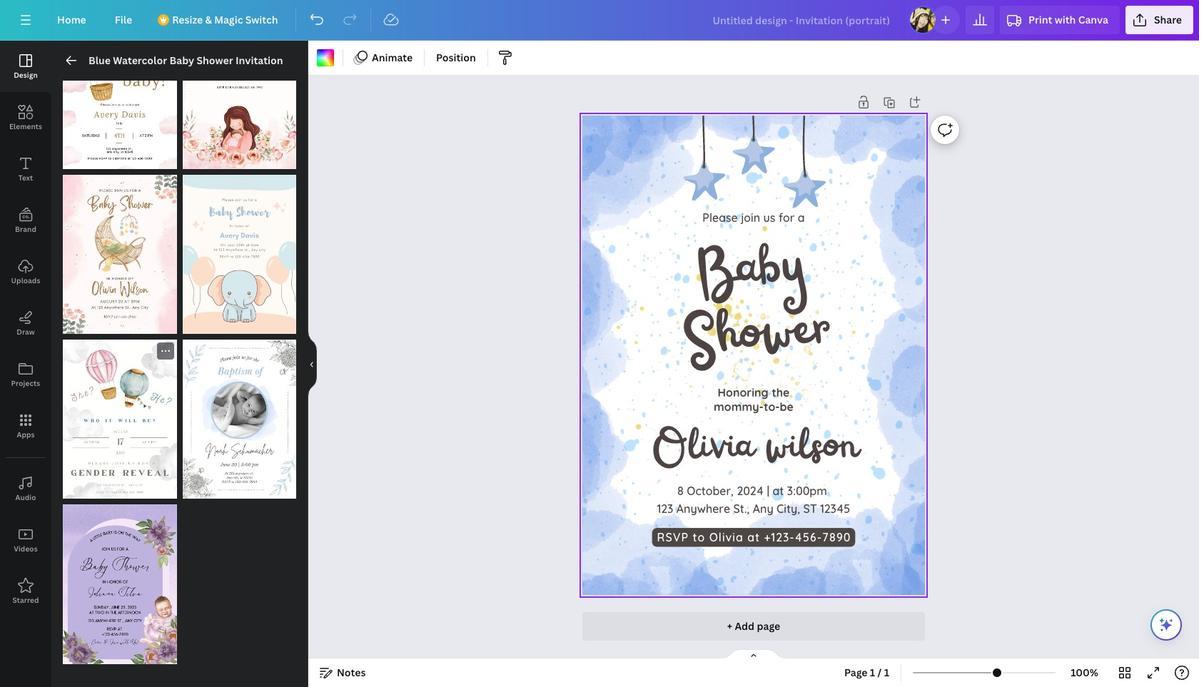 Task type: describe. For each thing, give the bounding box(es) containing it.
home
[[57, 13, 86, 26]]

design
[[14, 70, 38, 80]]

hide image
[[308, 330, 317, 398]]

position
[[436, 51, 476, 64]]

resize & magic switch
[[172, 13, 278, 26]]

mommy-
[[714, 400, 764, 414]]

audio button
[[0, 463, 51, 515]]

design button
[[0, 41, 51, 92]]

side panel tab list
[[0, 41, 51, 618]]

2024
[[737, 484, 764, 498]]

draw button
[[0, 298, 51, 349]]

+ add page
[[727, 620, 781, 633]]

brand
[[15, 224, 36, 234]]

show pages image
[[720, 649, 788, 660]]

rsvp to olivia at +123-456-7890
[[657, 531, 851, 545]]

st
[[804, 502, 817, 516]]

any
[[753, 502, 774, 516]]

share button
[[1126, 6, 1194, 34]]

blue watercolor baby shower invitation
[[89, 54, 283, 67]]

7890
[[822, 531, 851, 545]]

rsvp
[[657, 531, 689, 545]]

draw
[[17, 327, 35, 337]]

456-
[[795, 531, 822, 545]]

apps
[[17, 430, 35, 440]]

123
[[657, 502, 674, 516]]

audio
[[15, 493, 36, 503]]

st.,
[[734, 502, 750, 516]]

join
[[741, 210, 760, 225]]

city,
[[777, 502, 800, 516]]

to
[[693, 531, 706, 545]]

pink watercolor floral baby shower invitation group
[[182, 9, 296, 169]]

notes
[[337, 666, 366, 680]]

pink and brown illustrative baby shower invitation group
[[63, 166, 177, 334]]

starred
[[12, 595, 39, 605]]

videos
[[14, 544, 38, 554]]

orange blue pastel simple minimalist baby shower invitation image
[[182, 175, 296, 334]]

+ add page button
[[583, 613, 925, 641]]

please
[[703, 210, 738, 225]]

resize
[[172, 13, 203, 26]]

uploads button
[[0, 246, 51, 298]]

sky blue floral baby boy baptism invitation image
[[182, 340, 296, 499]]

Design title text field
[[701, 6, 903, 34]]

+
[[727, 620, 733, 633]]

&
[[205, 13, 212, 26]]

page 1 / 1
[[845, 666, 890, 680]]

with
[[1055, 13, 1076, 26]]

add
[[735, 620, 755, 633]]

baby shower
[[679, 226, 834, 387]]

apps button
[[0, 401, 51, 452]]

projects
[[11, 378, 40, 388]]

pink and light blue watercolor elegant gender reveal invitation image
[[63, 340, 177, 499]]

2 1 from the left
[[884, 666, 890, 680]]

oh baby hot air balloon baby shower invitation image
[[63, 9, 177, 169]]

baby inside baby shower
[[694, 227, 809, 320]]

0 vertical spatial olivia
[[651, 419, 753, 483]]

#ffffff image
[[317, 49, 334, 66]]

home link
[[46, 6, 98, 34]]

animate
[[372, 51, 413, 64]]

projects button
[[0, 349, 51, 401]]

anywhere
[[677, 502, 730, 516]]

0 vertical spatial baby
[[170, 54, 194, 67]]

1 vertical spatial at
[[748, 531, 760, 545]]

canva assistant image
[[1158, 617, 1175, 634]]

file
[[115, 13, 132, 26]]



Task type: vqa. For each thing, say whether or not it's contained in the screenshot.
the let
no



Task type: locate. For each thing, give the bounding box(es) containing it.
100% button
[[1062, 662, 1108, 685]]

pink and brown illustrative baby shower invitation image
[[63, 175, 177, 334]]

1 vertical spatial baby
[[694, 227, 809, 320]]

olivia right to
[[709, 531, 744, 545]]

olivia
[[651, 419, 753, 483], [709, 531, 744, 545]]

print with canva button
[[1000, 6, 1120, 34]]

starred button
[[0, 566, 51, 618]]

page
[[757, 620, 781, 633]]

123 anywhere st., any city, st 12345
[[657, 502, 851, 516]]

olivia wilson
[[651, 419, 857, 483]]

1 right the /
[[884, 666, 890, 680]]

animate button
[[349, 46, 418, 69]]

canva
[[1079, 13, 1109, 26]]

please join us for a
[[703, 210, 805, 225]]

pink watercolor floral baby shower invitation image
[[182, 9, 296, 169]]

to-
[[764, 400, 780, 414]]

resize & magic switch button
[[149, 6, 290, 34]]

at
[[773, 484, 784, 498], [748, 531, 760, 545]]

text
[[18, 173, 33, 183]]

brand button
[[0, 195, 51, 246]]

at right |
[[773, 484, 784, 498]]

blue
[[89, 54, 111, 67]]

videos button
[[0, 515, 51, 566]]

file button
[[103, 6, 144, 34]]

text button
[[0, 144, 51, 195]]

12345
[[820, 502, 851, 516]]

watercolor
[[113, 54, 167, 67]]

uploads
[[11, 276, 40, 286]]

1 left the /
[[870, 666, 876, 680]]

sky blue floral baby boy baptism invitation group
[[182, 331, 296, 499]]

1
[[870, 666, 876, 680], [884, 666, 890, 680]]

notes button
[[314, 662, 372, 685]]

the
[[772, 385, 790, 400]]

for
[[779, 210, 795, 225]]

purple watercolor baby shower invitation group
[[63, 497, 177, 665]]

a
[[798, 210, 805, 225]]

0 horizontal spatial at
[[748, 531, 760, 545]]

3:00pm
[[787, 484, 827, 498]]

0 vertical spatial shower
[[197, 54, 233, 67]]

us
[[764, 210, 776, 225]]

honoring
[[718, 385, 769, 400]]

honoring the mommy-to-be
[[714, 385, 794, 414]]

baby down join
[[694, 227, 809, 320]]

8 october, 2024 | at 3:00pm
[[677, 484, 827, 498]]

0 horizontal spatial baby
[[170, 54, 194, 67]]

/
[[878, 666, 882, 680]]

baby
[[170, 54, 194, 67], [694, 227, 809, 320]]

print
[[1029, 13, 1053, 26]]

wilson
[[764, 419, 857, 483]]

purple watercolor baby shower invitation image
[[63, 505, 177, 665]]

position button
[[431, 46, 482, 69]]

100%
[[1071, 666, 1099, 680]]

share
[[1154, 13, 1182, 26]]

0 horizontal spatial 1
[[870, 666, 876, 680]]

orange blue pastel simple minimalist baby shower invitation group
[[182, 166, 296, 334]]

october,
[[687, 484, 734, 498]]

pink and light blue watercolor elegant gender reveal invitation group
[[63, 340, 177, 499]]

1 1 from the left
[[870, 666, 876, 680]]

1 horizontal spatial baby
[[694, 227, 809, 320]]

1 horizontal spatial 1
[[884, 666, 890, 680]]

magic
[[214, 13, 243, 26]]

shower
[[197, 54, 233, 67], [679, 292, 834, 387]]

1 vertical spatial shower
[[679, 292, 834, 387]]

shower down resize & magic switch button
[[197, 54, 233, 67]]

at left +123-
[[748, 531, 760, 545]]

+123-
[[764, 531, 795, 545]]

8
[[677, 484, 684, 498]]

0 vertical spatial at
[[773, 484, 784, 498]]

shower up to-
[[679, 292, 834, 387]]

olivia up the 'october,'
[[651, 419, 753, 483]]

1 vertical spatial olivia
[[709, 531, 744, 545]]

elements
[[9, 121, 42, 131]]

baby down 'resize'
[[170, 54, 194, 67]]

1 horizontal spatial at
[[773, 484, 784, 498]]

main menu bar
[[0, 0, 1199, 41]]

0 horizontal spatial shower
[[197, 54, 233, 67]]

print with canva
[[1029, 13, 1109, 26]]

oh baby hot air balloon baby shower invitation group
[[63, 9, 177, 169]]

elements button
[[0, 92, 51, 144]]

invitation
[[236, 54, 283, 67]]

1 horizontal spatial shower
[[679, 292, 834, 387]]

be
[[780, 400, 794, 414]]

switch
[[245, 13, 278, 26]]

|
[[767, 484, 770, 498]]

page
[[845, 666, 868, 680]]



